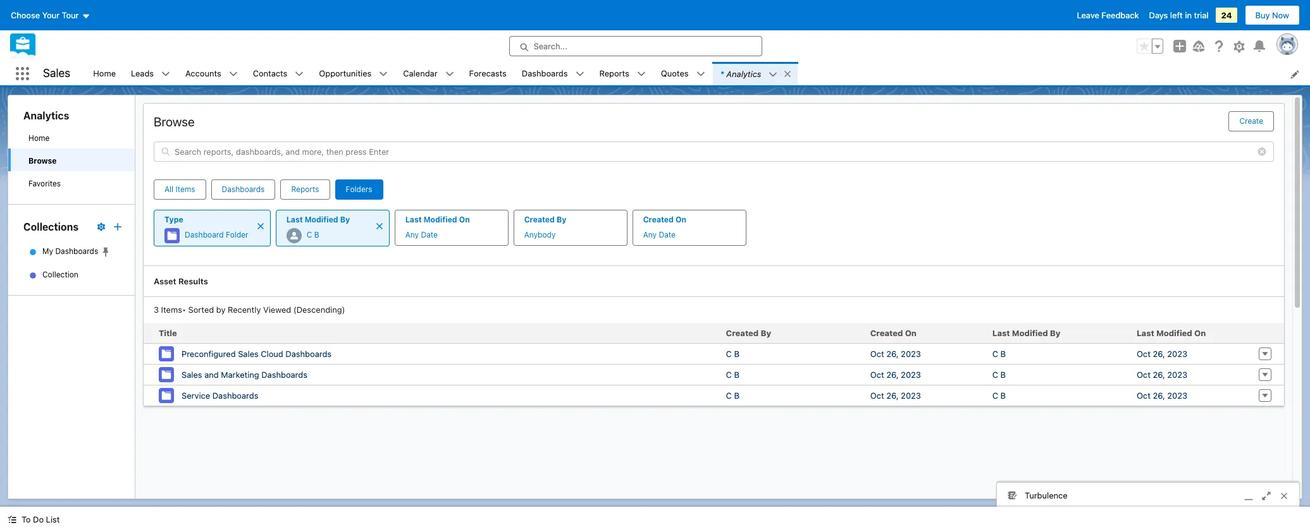 Task type: locate. For each thing, give the bounding box(es) containing it.
text default image for accounts
[[229, 70, 238, 79]]

days left in trial
[[1149, 10, 1209, 20]]

leads link
[[123, 62, 161, 85]]

list containing home
[[86, 62, 1310, 85]]

text default image left reports link
[[575, 70, 584, 79]]

text default image right "contacts"
[[295, 70, 304, 79]]

text default image inside "leads" list item
[[161, 70, 170, 79]]

text default image right "leads"
[[161, 70, 170, 79]]

*
[[720, 69, 724, 79]]

text default image inside dashboards list item
[[575, 70, 584, 79]]

quotes list item
[[653, 62, 713, 85]]

list
[[46, 515, 60, 525]]

tour
[[62, 10, 79, 20]]

reports list item
[[592, 62, 653, 85]]

list
[[86, 62, 1310, 85]]

sales
[[43, 67, 70, 80]]

home link
[[86, 62, 123, 85]]

text default image
[[783, 69, 792, 78], [161, 70, 170, 79], [229, 70, 238, 79], [379, 70, 388, 79], [637, 70, 646, 79]]

quotes link
[[653, 62, 696, 85]]

text default image inside calendar list item
[[445, 70, 454, 79]]

buy
[[1255, 10, 1270, 20]]

text default image inside quotes list item
[[696, 70, 705, 79]]

leads
[[131, 68, 154, 78]]

opportunities link
[[311, 62, 379, 85]]

left
[[1170, 10, 1183, 20]]

text default image inside list item
[[783, 69, 792, 78]]

text default image for quotes
[[696, 70, 705, 79]]

trial
[[1194, 10, 1209, 20]]

contacts list item
[[245, 62, 311, 85]]

text default image left the * on the right of page
[[696, 70, 705, 79]]

text default image right analytics
[[769, 70, 778, 79]]

text default image inside the accounts list item
[[229, 70, 238, 79]]

choose your tour
[[11, 10, 79, 20]]

text default image right reports
[[637, 70, 646, 79]]

* analytics
[[720, 69, 761, 79]]

do
[[33, 515, 44, 525]]

text default image right accounts
[[229, 70, 238, 79]]

text default image inside the reports list item
[[637, 70, 646, 79]]

calendar
[[403, 68, 438, 78]]

text default image for opportunities
[[379, 70, 388, 79]]

text default image left 'calendar' link
[[379, 70, 388, 79]]

text default image inside opportunities list item
[[379, 70, 388, 79]]

reports
[[599, 68, 629, 78]]

calendar link
[[396, 62, 445, 85]]

calendar list item
[[396, 62, 462, 85]]

home
[[93, 68, 116, 78]]

group
[[1137, 39, 1163, 54]]

dashboards list item
[[514, 62, 592, 85]]

text default image
[[295, 70, 304, 79], [445, 70, 454, 79], [575, 70, 584, 79], [696, 70, 705, 79], [769, 70, 778, 79], [8, 516, 16, 525]]

text default image right calendar
[[445, 70, 454, 79]]

text default image right analytics
[[783, 69, 792, 78]]

text default image left "to"
[[8, 516, 16, 525]]

text default image inside contacts list item
[[295, 70, 304, 79]]

reports link
[[592, 62, 637, 85]]

list item
[[713, 62, 798, 85]]

accounts link
[[178, 62, 229, 85]]

leave feedback link
[[1077, 10, 1139, 20]]



Task type: describe. For each thing, give the bounding box(es) containing it.
opportunities
[[319, 68, 372, 78]]

choose your tour button
[[10, 5, 91, 25]]

text default image for leads
[[161, 70, 170, 79]]

feedback
[[1102, 10, 1139, 20]]

contacts
[[253, 68, 287, 78]]

buy now button
[[1245, 5, 1300, 25]]

days
[[1149, 10, 1168, 20]]

to do list button
[[0, 507, 67, 533]]

your
[[42, 10, 59, 20]]

text default image inside list item
[[769, 70, 778, 79]]

list item containing *
[[713, 62, 798, 85]]

text default image for reports
[[637, 70, 646, 79]]

text default image for calendar
[[445, 70, 454, 79]]

to
[[22, 515, 31, 525]]

to do list
[[22, 515, 60, 525]]

quotes
[[661, 68, 689, 78]]

accounts list item
[[178, 62, 245, 85]]

leave
[[1077, 10, 1099, 20]]

dashboards
[[522, 68, 568, 78]]

now
[[1272, 10, 1289, 20]]

leads list item
[[123, 62, 178, 85]]

accounts
[[185, 68, 221, 78]]

buy now
[[1255, 10, 1289, 20]]

text default image for dashboards
[[575, 70, 584, 79]]

text default image inside to do list button
[[8, 516, 16, 525]]

choose
[[11, 10, 40, 20]]

forecasts link
[[462, 62, 514, 85]]

text default image for contacts
[[295, 70, 304, 79]]

opportunities list item
[[311, 62, 396, 85]]

forecasts
[[469, 68, 507, 78]]

turbulence
[[1025, 491, 1068, 501]]

leave feedback
[[1077, 10, 1139, 20]]

analytics
[[727, 69, 761, 79]]

search... button
[[509, 36, 762, 56]]

search...
[[534, 41, 567, 51]]

dashboards link
[[514, 62, 575, 85]]

contacts link
[[245, 62, 295, 85]]

in
[[1185, 10, 1192, 20]]

24
[[1221, 10, 1232, 20]]



Task type: vqa. For each thing, say whether or not it's contained in the screenshot.
text default image in the list item
yes



